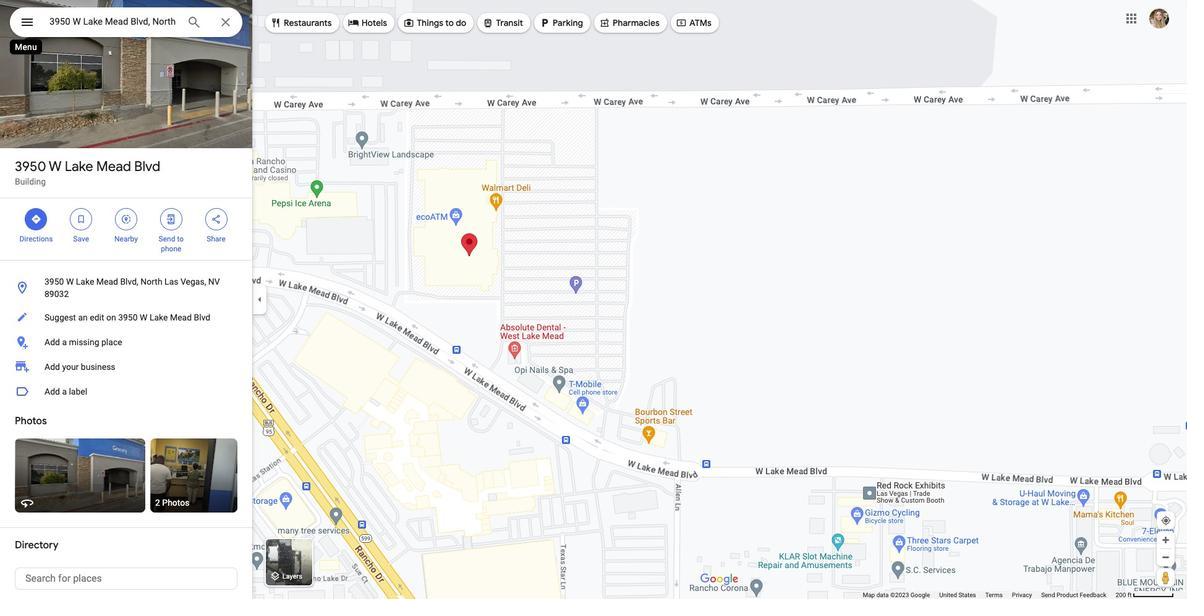 Task type: vqa. For each thing, say whether or not it's contained in the screenshot.


Task type: describe. For each thing, give the bounding box(es) containing it.

[[539, 16, 550, 30]]

states
[[959, 592, 976, 599]]


[[121, 213, 132, 226]]

blvd inside 3950 w lake mead blvd building
[[134, 158, 160, 176]]

data
[[877, 592, 889, 599]]

send product feedback button
[[1041, 592, 1106, 600]]

3950 w lake mead blvd, north las vegas, nv 89032
[[45, 277, 220, 299]]

add a missing place
[[45, 338, 122, 348]]

map
[[863, 592, 875, 599]]

3950 w lake mead blvd main content
[[0, 0, 252, 600]]

directions
[[19, 235, 53, 244]]

add a label button
[[0, 380, 252, 404]]

missing
[[69, 338, 99, 348]]

 transit
[[482, 16, 523, 30]]

send product feedback
[[1041, 592, 1106, 599]]

blvd inside "button"
[[194, 313, 210, 323]]

google maps element
[[0, 0, 1187, 600]]

nv
[[208, 277, 220, 287]]

w for blvd,
[[66, 277, 74, 287]]

north
[[141, 277, 162, 287]]

send to phone
[[159, 235, 184, 254]]


[[31, 213, 42, 226]]

 hotels
[[348, 16, 387, 30]]

200
[[1116, 592, 1126, 599]]

place
[[101, 338, 122, 348]]

building
[[15, 177, 46, 187]]

3950 for blvd
[[15, 158, 46, 176]]

 atms
[[676, 16, 712, 30]]

directory
[[15, 540, 58, 552]]

3950 for blvd,
[[45, 277, 64, 287]]

 search field
[[10, 7, 242, 40]]


[[211, 213, 222, 226]]

footer inside google maps element
[[863, 592, 1116, 600]]

save
[[73, 235, 89, 244]]


[[403, 16, 414, 30]]

lake for blvd,
[[76, 277, 94, 287]]


[[482, 16, 494, 30]]

do
[[456, 17, 466, 28]]

layers
[[282, 573, 302, 581]]

mead inside "button"
[[170, 313, 192, 323]]

lake inside "button"
[[150, 313, 168, 323]]

label
[[69, 387, 87, 397]]

none text field inside 3950 w lake mead blvd main content
[[15, 568, 237, 591]]

an
[[78, 313, 88, 323]]

hotels
[[362, 17, 387, 28]]

3950 w lake mead blvd building
[[15, 158, 160, 187]]

transit
[[496, 17, 523, 28]]

 button
[[10, 7, 45, 40]]

a for missing
[[62, 338, 67, 348]]

add a label
[[45, 387, 87, 397]]

0 horizontal spatial photos
[[15, 416, 47, 428]]

google
[[911, 592, 930, 599]]

vegas,
[[181, 277, 206, 287]]

phone
[[161, 245, 181, 254]]

w for blvd
[[49, 158, 62, 176]]

 things to do
[[403, 16, 466, 30]]

to inside  things to do
[[445, 17, 454, 28]]


[[348, 16, 359, 30]]

2
[[155, 498, 160, 508]]

200 ft
[[1116, 592, 1132, 599]]

edit
[[90, 313, 104, 323]]

mead for blvd,
[[96, 277, 118, 287]]

terms button
[[985, 592, 1003, 600]]


[[166, 213, 177, 226]]

2 photos button
[[150, 439, 237, 513]]

add a missing place button
[[0, 330, 252, 355]]

w inside "button"
[[140, 313, 147, 323]]


[[676, 16, 687, 30]]

ft
[[1128, 592, 1132, 599]]

add your business link
[[0, 355, 252, 380]]



Task type: locate. For each thing, give the bounding box(es) containing it.
200 ft button
[[1116, 592, 1174, 599]]

3950 w lake mead blvd, north las vegas, nv 89032 button
[[0, 271, 252, 305]]

privacy
[[1012, 592, 1032, 599]]

3950 up the 89032
[[45, 277, 64, 287]]

2 vertical spatial lake
[[150, 313, 168, 323]]

to left the do
[[445, 17, 454, 28]]

 restaurants
[[270, 16, 332, 30]]

send left product
[[1041, 592, 1055, 599]]

united states
[[939, 592, 976, 599]]

lake
[[65, 158, 93, 176], [76, 277, 94, 287], [150, 313, 168, 323]]

zoom in image
[[1161, 536, 1171, 545]]


[[270, 16, 281, 30]]

None field
[[49, 14, 177, 29]]

send inside button
[[1041, 592, 1055, 599]]

mead inside 3950 w lake mead blvd, north las vegas, nv 89032
[[96, 277, 118, 287]]

 pharmacies
[[599, 16, 660, 30]]

on
[[106, 313, 116, 323]]

0 vertical spatial send
[[159, 235, 175, 244]]

show your location image
[[1161, 516, 1172, 527]]

3950
[[15, 158, 46, 176], [45, 277, 64, 287], [118, 313, 138, 323]]

0 vertical spatial a
[[62, 338, 67, 348]]

0 vertical spatial to
[[445, 17, 454, 28]]

None text field
[[15, 568, 237, 591]]

footer containing map data ©2023 google
[[863, 592, 1116, 600]]

share
[[207, 235, 226, 244]]

atms
[[689, 17, 712, 28]]

your
[[62, 362, 79, 372]]

united states button
[[939, 592, 976, 600]]

1 vertical spatial a
[[62, 387, 67, 397]]

photos down add a label
[[15, 416, 47, 428]]

add
[[45, 338, 60, 348], [45, 362, 60, 372], [45, 387, 60, 397]]

to
[[445, 17, 454, 28], [177, 235, 184, 244]]

photos
[[15, 416, 47, 428], [162, 498, 190, 508]]

mead left blvd,
[[96, 277, 118, 287]]

business
[[81, 362, 115, 372]]

89032
[[45, 289, 69, 299]]

photos right 2
[[162, 498, 190, 508]]

0 vertical spatial w
[[49, 158, 62, 176]]

w
[[49, 158, 62, 176], [66, 277, 74, 287], [140, 313, 147, 323]]

0 horizontal spatial send
[[159, 235, 175, 244]]

3950 W Lake Mead Blvd, North Las Vegas, NV 89032 field
[[10, 7, 242, 37]]

send
[[159, 235, 175, 244], [1041, 592, 1055, 599]]

send for send to phone
[[159, 235, 175, 244]]

2 vertical spatial add
[[45, 387, 60, 397]]

a left missing
[[62, 338, 67, 348]]

©2023
[[890, 592, 909, 599]]

1 vertical spatial to
[[177, 235, 184, 244]]

mead down las
[[170, 313, 192, 323]]

restaurants
[[284, 17, 332, 28]]

1 horizontal spatial photos
[[162, 498, 190, 508]]

mead up 
[[96, 158, 131, 176]]

las
[[165, 277, 178, 287]]

collapse side panel image
[[253, 293, 267, 307]]

1 horizontal spatial w
[[66, 277, 74, 287]]

map data ©2023 google
[[863, 592, 930, 599]]

show street view coverage image
[[1157, 569, 1175, 587]]

mead
[[96, 158, 131, 176], [96, 277, 118, 287], [170, 313, 192, 323]]

1 horizontal spatial to
[[445, 17, 454, 28]]

add your business
[[45, 362, 115, 372]]

1 horizontal spatial blvd
[[194, 313, 210, 323]]

2 photos
[[155, 498, 190, 508]]

a for label
[[62, 387, 67, 397]]

2 vertical spatial mead
[[170, 313, 192, 323]]

google account: michelle dermenjian  
(michelle.dermenjian@adept.ai) image
[[1149, 8, 1169, 28]]

add left your
[[45, 362, 60, 372]]

a
[[62, 338, 67, 348], [62, 387, 67, 397]]


[[599, 16, 610, 30]]

send for send product feedback
[[1041, 592, 1055, 599]]

2 vertical spatial w
[[140, 313, 147, 323]]

3950 right the on
[[118, 313, 138, 323]]

add for add a label
[[45, 387, 60, 397]]

privacy button
[[1012, 592, 1032, 600]]

lake up an
[[76, 277, 94, 287]]

1 vertical spatial blvd
[[194, 313, 210, 323]]

add inside 'link'
[[45, 362, 60, 372]]


[[20, 14, 35, 31]]

product
[[1057, 592, 1078, 599]]

1 vertical spatial photos
[[162, 498, 190, 508]]

0 vertical spatial mead
[[96, 158, 131, 176]]

to up phone
[[177, 235, 184, 244]]

3950 inside "button"
[[118, 313, 138, 323]]

lake for blvd
[[65, 158, 93, 176]]

2 vertical spatial 3950
[[118, 313, 138, 323]]

2 a from the top
[[62, 387, 67, 397]]

1 vertical spatial send
[[1041, 592, 1055, 599]]

pharmacies
[[613, 17, 660, 28]]

0 horizontal spatial blvd
[[134, 158, 160, 176]]

1 vertical spatial 3950
[[45, 277, 64, 287]]

united
[[939, 592, 957, 599]]

0 horizontal spatial to
[[177, 235, 184, 244]]

1 horizontal spatial send
[[1041, 592, 1055, 599]]

3 add from the top
[[45, 387, 60, 397]]

 parking
[[539, 16, 583, 30]]

1 vertical spatial w
[[66, 277, 74, 287]]

add for add a missing place
[[45, 338, 60, 348]]

3950 up building
[[15, 158, 46, 176]]

0 vertical spatial add
[[45, 338, 60, 348]]

things
[[417, 17, 443, 28]]

w inside 3950 w lake mead blvd, north las vegas, nv 89032
[[66, 277, 74, 287]]

0 vertical spatial photos
[[15, 416, 47, 428]]

lake down 'north'
[[150, 313, 168, 323]]

2 horizontal spatial w
[[140, 313, 147, 323]]

add down suggest
[[45, 338, 60, 348]]

lake up 
[[65, 158, 93, 176]]

add for add your business
[[45, 362, 60, 372]]

2 add from the top
[[45, 362, 60, 372]]

lake inside 3950 w lake mead blvd, north las vegas, nv 89032
[[76, 277, 94, 287]]

1 add from the top
[[45, 338, 60, 348]]

1 vertical spatial lake
[[76, 277, 94, 287]]

terms
[[985, 592, 1003, 599]]

3950 inside 3950 w lake mead blvd, north las vegas, nv 89032
[[45, 277, 64, 287]]

a left label
[[62, 387, 67, 397]]

suggest an edit on 3950 w lake mead blvd button
[[0, 305, 252, 330]]

send up phone
[[159, 235, 175, 244]]

0 horizontal spatial w
[[49, 158, 62, 176]]

0 vertical spatial blvd
[[134, 158, 160, 176]]

mead inside 3950 w lake mead blvd building
[[96, 158, 131, 176]]

blvd
[[134, 158, 160, 176], [194, 313, 210, 323]]

1 vertical spatial mead
[[96, 277, 118, 287]]

0 vertical spatial lake
[[65, 158, 93, 176]]

parking
[[553, 17, 583, 28]]

0 vertical spatial 3950
[[15, 158, 46, 176]]

add left label
[[45, 387, 60, 397]]

zoom out image
[[1161, 553, 1171, 563]]

to inside send to phone
[[177, 235, 184, 244]]

nearby
[[114, 235, 138, 244]]

3950 inside 3950 w lake mead blvd building
[[15, 158, 46, 176]]

feedback
[[1080, 592, 1106, 599]]

footer
[[863, 592, 1116, 600]]

1 a from the top
[[62, 338, 67, 348]]

blvd,
[[120, 277, 138, 287]]

w inside 3950 w lake mead blvd building
[[49, 158, 62, 176]]

send inside send to phone
[[159, 235, 175, 244]]

photos inside button
[[162, 498, 190, 508]]

1 vertical spatial add
[[45, 362, 60, 372]]

mead for blvd
[[96, 158, 131, 176]]

actions for 3950 w lake mead blvd region
[[0, 198, 252, 260]]

none field inside 3950 w lake mead blvd, north las vegas, nv 89032 field
[[49, 14, 177, 29]]

suggest an edit on 3950 w lake mead blvd
[[45, 313, 210, 323]]


[[76, 213, 87, 226]]

lake inside 3950 w lake mead blvd building
[[65, 158, 93, 176]]

suggest
[[45, 313, 76, 323]]



